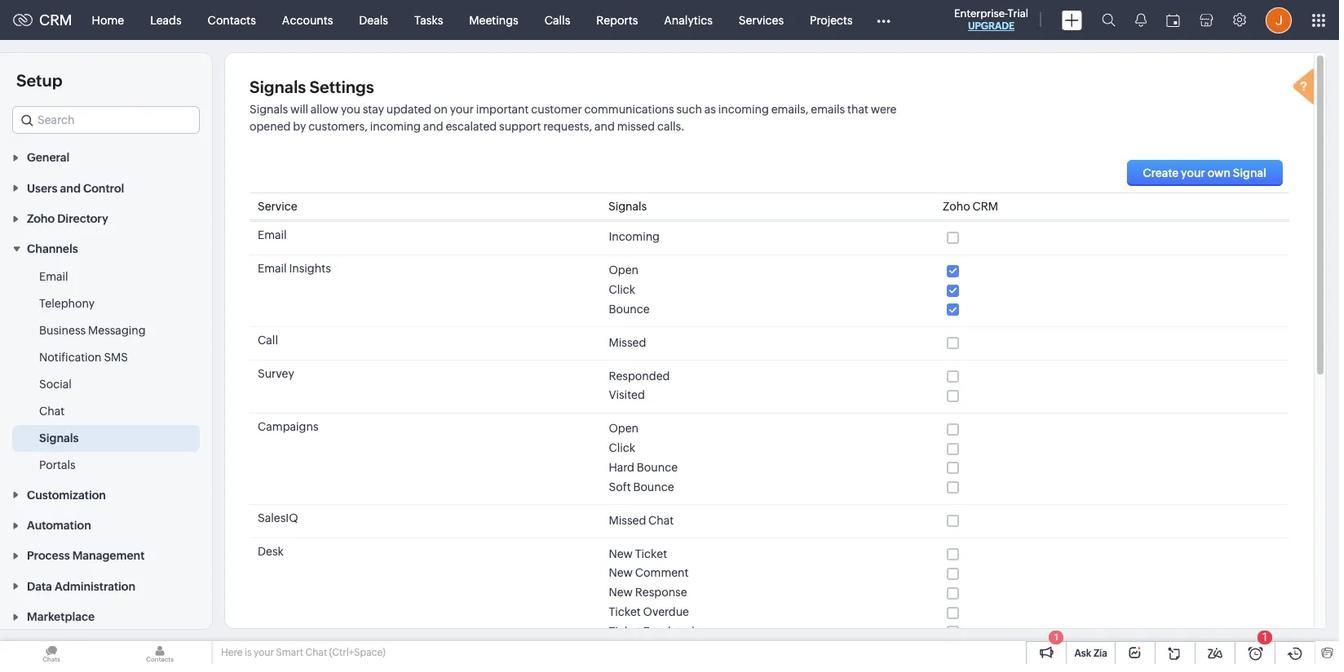 Task type: vqa. For each thing, say whether or not it's contained in the screenshot.


Task type: locate. For each thing, give the bounding box(es) containing it.
missed down soft
[[609, 514, 646, 527]]

telephony link
[[39, 296, 95, 312]]

new down new ticket
[[609, 567, 633, 580]]

your inside button
[[1181, 166, 1206, 179]]

enterprise-
[[955, 7, 1008, 20]]

customization
[[27, 488, 106, 502]]

incoming
[[609, 230, 660, 243]]

0 vertical spatial new
[[609, 547, 633, 560]]

0 vertical spatial click
[[609, 283, 636, 296]]

3 new from the top
[[609, 586, 633, 599]]

reports link
[[584, 0, 651, 40]]

create menu element
[[1052, 0, 1092, 40]]

administration
[[55, 580, 135, 593]]

1 horizontal spatial crm
[[973, 200, 999, 213]]

1 vertical spatial open
[[609, 422, 639, 435]]

and down on
[[423, 120, 444, 133]]

projects link
[[797, 0, 866, 40]]

2 horizontal spatial your
[[1181, 166, 1206, 179]]

2 open from the top
[[609, 422, 639, 435]]

click for bounce
[[609, 283, 636, 296]]

missed
[[617, 120, 655, 133]]

new ticket
[[609, 547, 667, 560]]

automation button
[[0, 510, 212, 540]]

1 vertical spatial click
[[609, 442, 636, 455]]

1 vertical spatial crm
[[973, 200, 999, 213]]

ticket up new comment
[[635, 547, 667, 560]]

click down 'incoming'
[[609, 283, 636, 296]]

will allow you stay updated on your important customer communications such as incoming emails, emails that were opened by customers, incoming and escalated support requests, and missed calls.
[[250, 103, 897, 133]]

open down visited
[[609, 422, 639, 435]]

bounce up responded
[[609, 303, 650, 316]]

missed
[[609, 336, 646, 349], [609, 514, 646, 527]]

analytics
[[664, 13, 713, 27]]

1 vertical spatial missed
[[609, 514, 646, 527]]

2 vertical spatial chat
[[305, 647, 327, 658]]

smart
[[276, 647, 303, 658]]

0 vertical spatial chat
[[39, 405, 65, 418]]

crm link
[[13, 11, 72, 29]]

automation
[[27, 519, 91, 532]]

open
[[609, 264, 639, 277], [609, 422, 639, 435]]

desk
[[258, 545, 284, 558]]

chat down social
[[39, 405, 65, 418]]

1 open from the top
[[609, 264, 639, 277]]

settings
[[310, 78, 374, 96]]

1 click from the top
[[609, 283, 636, 296]]

0 vertical spatial your
[[450, 103, 474, 116]]

customization button
[[0, 479, 212, 510]]

1 vertical spatial new
[[609, 567, 633, 580]]

missed up responded
[[609, 336, 646, 349]]

ask zia
[[1075, 648, 1108, 659]]

notification
[[39, 351, 102, 364]]

ticket down ticket overdue
[[609, 625, 641, 638]]

bounce up soft bounce at the bottom
[[637, 461, 678, 474]]

accounts
[[282, 13, 333, 27]]

incoming right the as
[[719, 103, 769, 116]]

your
[[450, 103, 474, 116], [1181, 166, 1206, 179], [254, 647, 274, 658]]

new down new comment
[[609, 586, 633, 599]]

0 vertical spatial missed
[[609, 336, 646, 349]]

portals link
[[39, 457, 76, 474]]

general
[[27, 151, 70, 164]]

chats image
[[0, 641, 103, 664]]

new comment
[[609, 567, 689, 580]]

0 horizontal spatial incoming
[[370, 120, 421, 133]]

(ctrl+space)
[[329, 647, 386, 658]]

2 horizontal spatial chat
[[649, 514, 674, 527]]

0 vertical spatial incoming
[[719, 103, 769, 116]]

1 horizontal spatial your
[[450, 103, 474, 116]]

contacts link
[[195, 0, 269, 40]]

signals inside channels region
[[39, 432, 79, 445]]

your up escalated
[[450, 103, 474, 116]]

0 horizontal spatial your
[[254, 647, 274, 658]]

and down communications
[[595, 120, 615, 133]]

bounce for hard bounce
[[637, 461, 678, 474]]

opened
[[250, 120, 291, 133]]

1 vertical spatial your
[[1181, 166, 1206, 179]]

2 vertical spatial new
[[609, 586, 633, 599]]

2 missed from the top
[[609, 514, 646, 527]]

email down 'channels'
[[39, 270, 68, 283]]

by
[[293, 120, 306, 133]]

signals up portals
[[39, 432, 79, 445]]

chat inside channels region
[[39, 405, 65, 418]]

your left own
[[1181, 166, 1206, 179]]

process
[[27, 549, 70, 562]]

incoming
[[719, 103, 769, 116], [370, 120, 421, 133]]

incoming down updated
[[370, 120, 421, 133]]

2 vertical spatial ticket
[[609, 625, 641, 638]]

chat down soft bounce at the bottom
[[649, 514, 674, 527]]

open for hard bounce
[[609, 422, 639, 435]]

tasks
[[414, 13, 443, 27]]

0 horizontal spatial crm
[[39, 11, 72, 29]]

1 horizontal spatial chat
[[305, 647, 327, 658]]

marketplace
[[27, 610, 95, 623]]

search element
[[1092, 0, 1126, 40]]

1 vertical spatial ticket
[[609, 605, 641, 618]]

click up hard
[[609, 442, 636, 455]]

profile element
[[1256, 0, 1302, 40]]

deals link
[[346, 0, 401, 40]]

ticket down the new response
[[609, 605, 641, 618]]

users
[[27, 182, 57, 195]]

None field
[[12, 106, 200, 134]]

escalated
[[446, 120, 497, 133]]

signals up the will
[[250, 78, 306, 96]]

Other Modules field
[[866, 7, 901, 33]]

new up new comment
[[609, 547, 633, 560]]

social
[[39, 378, 72, 391]]

your right is
[[254, 647, 274, 658]]

open for bounce
[[609, 264, 639, 277]]

0 horizontal spatial and
[[60, 182, 81, 195]]

1 vertical spatial bounce
[[637, 461, 678, 474]]

enterprise-trial upgrade
[[955, 7, 1029, 32]]

email inside channels region
[[39, 270, 68, 283]]

zoho inside dropdown button
[[27, 212, 55, 225]]

and right users
[[60, 182, 81, 195]]

2 click from the top
[[609, 442, 636, 455]]

open down 'incoming'
[[609, 264, 639, 277]]

2 vertical spatial bounce
[[633, 480, 674, 493]]

emails
[[811, 103, 845, 116]]

1 horizontal spatial zoho
[[943, 200, 971, 213]]

on
[[434, 103, 448, 116]]

zoho directory button
[[0, 203, 212, 233]]

create menu image
[[1062, 10, 1083, 30]]

customer
[[531, 103, 582, 116]]

messaging
[[88, 324, 146, 337]]

responded
[[609, 369, 670, 382]]

click for hard bounce
[[609, 442, 636, 455]]

leads
[[150, 13, 182, 27]]

overdue
[[643, 605, 689, 618]]

hard bounce
[[609, 461, 678, 474]]

signals up 'incoming'
[[609, 200, 647, 213]]

zia
[[1094, 648, 1108, 659]]

home
[[92, 13, 124, 27]]

stay
[[363, 103, 384, 116]]

1 vertical spatial incoming
[[370, 120, 421, 133]]

escalated
[[643, 625, 695, 638]]

bounce down hard bounce
[[633, 480, 674, 493]]

general button
[[0, 142, 212, 172]]

notification sms link
[[39, 349, 128, 366]]

notification sms
[[39, 351, 128, 364]]

0 vertical spatial open
[[609, 264, 639, 277]]

missed for missed chat
[[609, 514, 646, 527]]

email insights
[[258, 262, 331, 275]]

email
[[258, 228, 287, 241], [258, 262, 287, 275], [39, 270, 68, 283]]

2 new from the top
[[609, 567, 633, 580]]

1 missed from the top
[[609, 336, 646, 349]]

1 new from the top
[[609, 547, 633, 560]]

ask
[[1075, 648, 1092, 659]]

ticket for overdue
[[609, 605, 641, 618]]

chat right smart
[[305, 647, 327, 658]]

1 vertical spatial chat
[[649, 514, 674, 527]]

allow
[[311, 103, 339, 116]]

ticket
[[635, 547, 667, 560], [609, 605, 641, 618], [609, 625, 641, 638]]

reports
[[597, 13, 638, 27]]

0 vertical spatial crm
[[39, 11, 72, 29]]

trial
[[1008, 7, 1029, 20]]

as
[[705, 103, 716, 116]]

calls
[[545, 13, 571, 27]]

campaigns
[[258, 420, 319, 433]]

new for new response
[[609, 586, 633, 599]]

control
[[83, 182, 124, 195]]

0 horizontal spatial zoho
[[27, 212, 55, 225]]

0 horizontal spatial chat
[[39, 405, 65, 418]]



Task type: describe. For each thing, give the bounding box(es) containing it.
business
[[39, 324, 86, 337]]

tasks link
[[401, 0, 456, 40]]

important
[[476, 103, 529, 116]]

bounce for soft bounce
[[633, 480, 674, 493]]

insights
[[289, 262, 331, 275]]

create your own signal button
[[1127, 160, 1283, 186]]

service
[[258, 200, 297, 213]]

services link
[[726, 0, 797, 40]]

0 vertical spatial ticket
[[635, 547, 667, 560]]

marketplace button
[[0, 601, 212, 632]]

is
[[245, 647, 252, 658]]

salesiq
[[258, 512, 298, 525]]

setup
[[16, 71, 62, 90]]

signals image
[[1136, 13, 1147, 27]]

chat link
[[39, 403, 65, 420]]

channels button
[[0, 233, 212, 264]]

missed for missed
[[609, 336, 646, 349]]

0 horizontal spatial 1
[[1055, 632, 1059, 642]]

contacts image
[[109, 641, 211, 664]]

zoho for zoho crm
[[943, 200, 971, 213]]

signals settings
[[250, 78, 374, 96]]

create
[[1143, 166, 1179, 179]]

customers,
[[308, 120, 368, 133]]

process management
[[27, 549, 145, 562]]

social link
[[39, 376, 72, 393]]

emails,
[[772, 103, 809, 116]]

here
[[221, 647, 243, 658]]

new response
[[609, 586, 687, 599]]

1 horizontal spatial incoming
[[719, 103, 769, 116]]

such
[[677, 103, 702, 116]]

1 horizontal spatial 1
[[1263, 631, 1268, 644]]

support
[[499, 120, 541, 133]]

meetings
[[469, 13, 519, 27]]

soft
[[609, 480, 631, 493]]

deals
[[359, 13, 388, 27]]

email link
[[39, 269, 68, 285]]

missed chat
[[609, 514, 674, 527]]

contacts
[[208, 13, 256, 27]]

ticket for escalated
[[609, 625, 641, 638]]

ticket escalated
[[609, 625, 695, 638]]

search image
[[1102, 13, 1116, 27]]

home link
[[79, 0, 137, 40]]

here is your smart chat (ctrl+space)
[[221, 647, 386, 658]]

analytics link
[[651, 0, 726, 40]]

services
[[739, 13, 784, 27]]

1 horizontal spatial and
[[423, 120, 444, 133]]

updated
[[387, 103, 432, 116]]

new for new comment
[[609, 567, 633, 580]]

survey
[[258, 367, 294, 380]]

requests,
[[544, 120, 592, 133]]

telephony
[[39, 297, 95, 310]]

visited
[[609, 389, 645, 402]]

will
[[290, 103, 308, 116]]

signals link
[[39, 430, 79, 447]]

business messaging
[[39, 324, 146, 337]]

own
[[1208, 166, 1231, 179]]

zoho for zoho directory
[[27, 212, 55, 225]]

new for new ticket
[[609, 547, 633, 560]]

email down service
[[258, 228, 287, 241]]

users and control
[[27, 182, 124, 195]]

portals
[[39, 459, 76, 472]]

your inside 'will allow you stay updated on your important customer communications such as incoming emails, emails that were opened by customers, incoming and escalated support requests, and missed calls.'
[[450, 103, 474, 116]]

management
[[72, 549, 145, 562]]

upgrade
[[968, 20, 1015, 32]]

profile image
[[1266, 7, 1292, 33]]

zoho crm
[[943, 200, 999, 213]]

data administration
[[27, 580, 135, 593]]

calendar image
[[1167, 13, 1181, 27]]

email left 'insights'
[[258, 262, 287, 275]]

accounts link
[[269, 0, 346, 40]]

were
[[871, 103, 897, 116]]

channels region
[[0, 264, 212, 479]]

data administration button
[[0, 571, 212, 601]]

2 horizontal spatial and
[[595, 120, 615, 133]]

projects
[[810, 13, 853, 27]]

that
[[848, 103, 869, 116]]

signals up opened
[[250, 103, 290, 116]]

0 vertical spatial bounce
[[609, 303, 650, 316]]

Search text field
[[13, 107, 199, 133]]

leads link
[[137, 0, 195, 40]]

and inside users and control dropdown button
[[60, 182, 81, 195]]

ticket overdue
[[609, 605, 689, 618]]

calls link
[[532, 0, 584, 40]]

response
[[635, 586, 687, 599]]

call
[[258, 334, 278, 347]]

sms
[[104, 351, 128, 364]]

2 vertical spatial your
[[254, 647, 274, 658]]

zoho directory
[[27, 212, 108, 225]]

signals element
[[1126, 0, 1157, 40]]

data
[[27, 580, 52, 593]]

users and control button
[[0, 172, 212, 203]]



